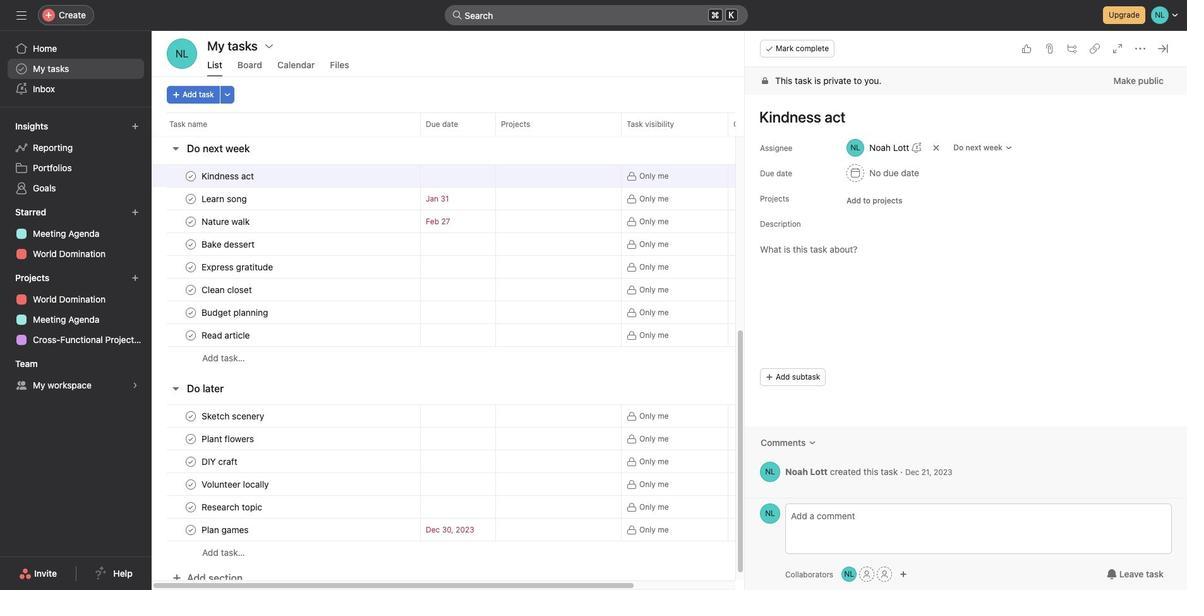 Task type: locate. For each thing, give the bounding box(es) containing it.
7 mark complete checkbox from the top
[[183, 477, 198, 492]]

task name text field inside express gratitude cell
[[199, 261, 277, 273]]

linked projects for plan games cell
[[495, 518, 622, 541]]

mark complete checkbox inside volunteer locally cell
[[183, 477, 198, 492]]

3 mark complete image from the top
[[183, 259, 198, 275]]

4 row from the top
[[152, 210, 856, 233]]

new insights image
[[131, 123, 139, 130]]

mark complete checkbox for task name text box within the the bake dessert cell
[[183, 237, 198, 252]]

mark complete image inside 'read article' cell
[[183, 328, 198, 343]]

1 mark complete image from the top
[[183, 168, 198, 184]]

task name text field inside the "research topic" cell
[[199, 501, 266, 513]]

3 mark complete image from the top
[[183, 282, 198, 297]]

3 task name text field from the top
[[199, 329, 254, 341]]

main content
[[745, 67, 1187, 498]]

8 task name text field from the top
[[199, 478, 273, 491]]

5 mark complete image from the top
[[183, 408, 198, 424]]

mark complete image inside sketch scenery cell
[[183, 408, 198, 424]]

linked projects for budget planning cell
[[495, 301, 622, 324]]

task name text field for 14th row from the top of the page
[[199, 478, 273, 491]]

full screen image
[[1113, 44, 1123, 54]]

3 task name text field from the top
[[199, 215, 254, 228]]

2 mark complete checkbox from the top
[[183, 214, 198, 229]]

2 task name text field from the top
[[199, 192, 251, 205]]

add or remove collaborators image
[[842, 567, 857, 582]]

mark complete checkbox inside budget planning cell
[[183, 305, 198, 320]]

6 mark complete image from the top
[[183, 499, 198, 515]]

task name text field for mark complete checkbox within express gratitude cell
[[199, 261, 277, 273]]

5 task name text field from the top
[[199, 283, 256, 296]]

mark complete checkbox inside learn song cell
[[183, 191, 198, 206]]

plan games cell
[[152, 518, 420, 541]]

4 task name text field from the top
[[199, 410, 268, 422]]

collapse task list for this group image
[[171, 143, 181, 154]]

1 task name text field from the top
[[199, 170, 258, 182]]

task name text field inside learn song cell
[[199, 192, 251, 205]]

task name text field for mark complete checkbox inside 'read article' cell
[[199, 329, 254, 341]]

1 vertical spatial open user profile image
[[760, 504, 780, 524]]

None field
[[444, 5, 748, 25]]

mark complete checkbox inside 'read article' cell
[[183, 328, 198, 343]]

mark complete image for task name text field within sketch scenery cell
[[183, 408, 198, 424]]

mark complete checkbox inside the kindness act cell
[[183, 168, 198, 184]]

mark complete image for plan games cell
[[183, 522, 198, 537]]

kindness act cell
[[152, 164, 420, 188]]

mark complete image for the "research topic" cell
[[183, 499, 198, 515]]

row
[[152, 112, 856, 136], [152, 164, 856, 188], [152, 187, 856, 210], [152, 210, 856, 233], [152, 232, 856, 256], [152, 255, 856, 279], [152, 278, 856, 301], [152, 301, 856, 324], [152, 323, 856, 347], [152, 346, 856, 370], [152, 404, 856, 428], [152, 427, 856, 450], [152, 450, 856, 473], [152, 473, 856, 496], [152, 495, 856, 519], [152, 518, 856, 541], [152, 541, 856, 564]]

8 mark complete checkbox from the top
[[183, 499, 198, 515]]

prominent image
[[452, 10, 462, 20]]

5 mark complete checkbox from the top
[[183, 305, 198, 320]]

1 row from the top
[[152, 112, 856, 136]]

plant flowers cell
[[152, 427, 420, 450]]

mark complete checkbox for 7th row from the top of the page
[[183, 282, 198, 297]]

task name text field for 3rd row
[[199, 192, 251, 205]]

volunteer locally cell
[[152, 473, 420, 496]]

mark complete checkbox inside diy craft cell
[[183, 454, 198, 469]]

budget planning cell
[[152, 301, 420, 324]]

mark complete checkbox for second row from the top of the page
[[183, 168, 198, 184]]

1 mark complete image from the top
[[183, 191, 198, 206]]

2 mark complete checkbox from the top
[[183, 237, 198, 252]]

4 mark complete checkbox from the top
[[183, 282, 198, 297]]

copy task link image
[[1090, 44, 1100, 54]]

linked projects for research topic cell
[[495, 495, 622, 519]]

5 mark complete image from the top
[[183, 431, 198, 446]]

Task name text field
[[199, 170, 258, 182], [199, 192, 251, 205], [199, 215, 254, 228], [199, 238, 258, 250], [199, 283, 256, 296], [199, 432, 258, 445], [199, 455, 241, 468], [199, 478, 273, 491], [199, 501, 266, 513]]

task name text field inside volunteer locally cell
[[199, 478, 273, 491]]

mark complete image inside the "research topic" cell
[[183, 499, 198, 515]]

2 mark complete image from the top
[[183, 237, 198, 252]]

3 mark complete checkbox from the top
[[183, 408, 198, 424]]

linked projects for plant flowers cell
[[495, 427, 622, 450]]

task name text field inside diy craft cell
[[199, 455, 241, 468]]

task name text field inside clean closet cell
[[199, 283, 256, 296]]

mark complete image
[[183, 168, 198, 184], [183, 237, 198, 252], [183, 282, 198, 297], [183, 328, 198, 343], [183, 431, 198, 446], [183, 499, 198, 515], [183, 522, 198, 537]]

mark complete image inside plant flowers cell
[[183, 431, 198, 446]]

task name text field for 15th row
[[199, 501, 266, 513]]

12 row from the top
[[152, 427, 856, 450]]

task name text field inside the bake dessert cell
[[199, 238, 258, 250]]

see details, my workspace image
[[131, 382, 139, 389]]

view profile settings image
[[167, 39, 197, 69]]

14 row from the top
[[152, 473, 856, 496]]

mark complete image inside diy craft cell
[[183, 454, 198, 469]]

4 mark complete image from the top
[[183, 328, 198, 343]]

header do next week tree grid
[[152, 164, 856, 370]]

7 task name text field from the top
[[199, 455, 241, 468]]

7 mark complete image from the top
[[183, 477, 198, 492]]

mark complete image inside the kindness act cell
[[183, 168, 198, 184]]

mark complete checkbox inside plant flowers cell
[[183, 431, 198, 446]]

task name text field inside nature walk cell
[[199, 215, 254, 228]]

Mark complete checkbox
[[183, 191, 198, 206], [183, 237, 198, 252], [183, 408, 198, 424], [183, 431, 198, 446], [183, 454, 198, 469]]

mark complete checkbox inside the bake dessert cell
[[183, 237, 198, 252]]

task name text field inside budget planning cell
[[199, 306, 272, 319]]

open user profile image
[[760, 462, 780, 482], [760, 504, 780, 524]]

mark complete checkbox inside express gratitude cell
[[183, 259, 198, 275]]

mark complete checkbox for task name text box in diy craft cell
[[183, 454, 198, 469]]

mark complete image inside volunteer locally cell
[[183, 477, 198, 492]]

1 mark complete checkbox from the top
[[183, 191, 198, 206]]

mark complete checkbox for ninth row from the bottom
[[183, 328, 198, 343]]

kindness act dialog
[[745, 31, 1187, 590]]

6 mark complete checkbox from the top
[[183, 328, 198, 343]]

task name text field inside 'read article' cell
[[199, 329, 254, 341]]

mark complete checkbox inside clean closet cell
[[183, 282, 198, 297]]

6 mark complete image from the top
[[183, 454, 198, 469]]

mark complete image inside express gratitude cell
[[183, 259, 198, 275]]

9 mark complete checkbox from the top
[[183, 522, 198, 537]]

5 task name text field from the top
[[199, 523, 252, 536]]

0 vertical spatial open user profile image
[[760, 462, 780, 482]]

close details image
[[1158, 44, 1168, 54]]

1 open user profile image from the top
[[760, 462, 780, 482]]

4 mark complete checkbox from the top
[[183, 431, 198, 446]]

mark complete image inside clean closet cell
[[183, 282, 198, 297]]

mark complete checkbox inside nature walk cell
[[183, 214, 198, 229]]

6 task name text field from the top
[[199, 432, 258, 445]]

4 task name text field from the top
[[199, 238, 258, 250]]

mark complete image inside budget planning cell
[[183, 305, 198, 320]]

5 row from the top
[[152, 232, 856, 256]]

add items to starred image
[[131, 208, 139, 216]]

mark complete checkbox inside plan games cell
[[183, 522, 198, 537]]

5 mark complete checkbox from the top
[[183, 454, 198, 469]]

10 row from the top
[[152, 346, 856, 370]]

2 mark complete image from the top
[[183, 214, 198, 229]]

mark complete image
[[183, 191, 198, 206], [183, 214, 198, 229], [183, 259, 198, 275], [183, 305, 198, 320], [183, 408, 198, 424], [183, 454, 198, 469], [183, 477, 198, 492]]

mark complete image for plant flowers cell
[[183, 431, 198, 446]]

11 row from the top
[[152, 404, 856, 428]]

hide sidebar image
[[16, 10, 27, 20]]

4 mark complete image from the top
[[183, 305, 198, 320]]

more actions for this task image
[[1135, 44, 1145, 54]]

task name text field inside plan games cell
[[199, 523, 252, 536]]

mark complete checkbox inside the "research topic" cell
[[183, 499, 198, 515]]

mark complete image inside learn song cell
[[183, 191, 198, 206]]

diy craft cell
[[152, 450, 420, 473]]

mark complete image inside the bake dessert cell
[[183, 237, 198, 252]]

mark complete image inside nature walk cell
[[183, 214, 198, 229]]

mark complete checkbox inside sketch scenery cell
[[183, 408, 198, 424]]

Task name text field
[[199, 261, 277, 273], [199, 306, 272, 319], [199, 329, 254, 341], [199, 410, 268, 422], [199, 523, 252, 536]]

task name text field inside the kindness act cell
[[199, 170, 258, 182]]

task name text field inside plant flowers cell
[[199, 432, 258, 445]]

1 task name text field from the top
[[199, 261, 277, 273]]

teams element
[[0, 353, 152, 398]]

3 mark complete checkbox from the top
[[183, 259, 198, 275]]

2 task name text field from the top
[[199, 306, 272, 319]]

mark complete checkbox for task name text field within sketch scenery cell
[[183, 408, 198, 424]]

1 mark complete checkbox from the top
[[183, 168, 198, 184]]

Mark complete checkbox
[[183, 168, 198, 184], [183, 214, 198, 229], [183, 259, 198, 275], [183, 282, 198, 297], [183, 305, 198, 320], [183, 328, 198, 343], [183, 477, 198, 492], [183, 499, 198, 515], [183, 522, 198, 537]]

mark complete image inside plan games cell
[[183, 522, 198, 537]]

mark complete image for task name text box in nature walk cell
[[183, 214, 198, 229]]

9 task name text field from the top
[[199, 501, 266, 513]]

7 mark complete image from the top
[[183, 522, 198, 537]]

linked projects for read article cell
[[495, 323, 622, 347]]

mark complete checkbox for 14th row from the bottom
[[183, 214, 198, 229]]

task name text field for 7th row from the top of the page
[[199, 283, 256, 296]]



Task type: describe. For each thing, give the bounding box(es) containing it.
mark complete checkbox for tenth row from the bottom of the page
[[183, 305, 198, 320]]

mark complete image for clean closet cell
[[183, 282, 198, 297]]

add or remove collaborators image
[[900, 570, 907, 578]]

read article cell
[[152, 323, 420, 347]]

bake dessert cell
[[152, 232, 420, 256]]

linked projects for bake dessert cell
[[495, 232, 622, 256]]

0 likes. click to like this task image
[[1022, 44, 1032, 54]]

header do later tree grid
[[152, 404, 856, 564]]

17 row from the top
[[152, 541, 856, 564]]

mark complete image for task name text box in diy craft cell
[[183, 454, 198, 469]]

add subtask image
[[1067, 44, 1077, 54]]

8 row from the top
[[152, 301, 856, 324]]

research topic cell
[[152, 495, 420, 519]]

global element
[[0, 31, 152, 107]]

mark complete checkbox for 14th row from the top of the page
[[183, 477, 198, 492]]

mark complete checkbox for 6th row
[[183, 259, 198, 275]]

nature walk cell
[[152, 210, 420, 233]]

mark complete image for task name text field in the budget planning cell
[[183, 305, 198, 320]]

mark complete image for task name text field inside express gratitude cell
[[183, 259, 198, 275]]

linked projects for nature walk cell
[[495, 210, 622, 233]]

linked projects for learn song cell
[[495, 187, 622, 210]]

16 row from the top
[[152, 518, 856, 541]]

mark complete image for task name text box inside the learn song cell
[[183, 191, 198, 206]]

attachments: add a file to this task, kindness act image
[[1044, 44, 1054, 54]]

more actions image
[[223, 91, 231, 99]]

sketch scenery cell
[[152, 404, 420, 428]]

task name text field for mark complete checkbox within the budget planning cell
[[199, 306, 272, 319]]

mark complete image for task name text box inside the volunteer locally cell
[[183, 477, 198, 492]]

task name text field for sixth row from the bottom of the page
[[199, 432, 258, 445]]

7 row from the top
[[152, 278, 856, 301]]

3 row from the top
[[152, 187, 856, 210]]

clean closet cell
[[152, 278, 420, 301]]

mark complete checkbox for task name text box in plant flowers cell
[[183, 431, 198, 446]]

header do today tree grid
[[152, 0, 856, 130]]

task name text field for mark complete checkbox inside the plan games cell
[[199, 523, 252, 536]]

task name text field for fifth row from the bottom of the page
[[199, 455, 241, 468]]

linked projects for express gratitude cell
[[495, 255, 622, 279]]

mark complete checkbox for 2nd row from the bottom of the page
[[183, 522, 198, 537]]

mark complete image for 'read article' cell
[[183, 328, 198, 343]]

show options image
[[264, 41, 274, 51]]

15 row from the top
[[152, 495, 856, 519]]

mark complete checkbox for task name text box inside the learn song cell
[[183, 191, 198, 206]]

linked projects for diy craft cell
[[495, 450, 622, 473]]

mark complete checkbox for 15th row
[[183, 499, 198, 515]]

9 row from the top
[[152, 323, 856, 347]]

learn song cell
[[152, 187, 420, 210]]

task name text field for 13th row from the bottom of the page
[[199, 238, 258, 250]]

task name text field inside sketch scenery cell
[[199, 410, 268, 422]]

mark complete image for the bake dessert cell
[[183, 237, 198, 252]]

linked projects for volunteer locally cell
[[495, 473, 622, 496]]

remove assignee image
[[933, 144, 940, 152]]

13 row from the top
[[152, 450, 856, 473]]

2 open user profile image from the top
[[760, 504, 780, 524]]

linked projects for clean closet cell
[[495, 278, 622, 301]]

6 row from the top
[[152, 255, 856, 279]]

task name text field for second row from the top of the page
[[199, 170, 258, 182]]

projects element
[[0, 267, 152, 353]]

task name text field for 14th row from the bottom
[[199, 215, 254, 228]]

mark complete image for the kindness act cell
[[183, 168, 198, 184]]

linked projects for sketch scenery cell
[[495, 404, 622, 428]]

comments image
[[808, 439, 816, 447]]

2 row from the top
[[152, 164, 856, 188]]

new project or portfolio image
[[131, 274, 139, 282]]

express gratitude cell
[[152, 255, 420, 279]]

collapse task list for this group image
[[171, 383, 181, 394]]

Task Name text field
[[751, 102, 1172, 131]]

starred element
[[0, 201, 152, 267]]

insights element
[[0, 115, 152, 201]]

Search tasks, projects, and more text field
[[444, 5, 748, 25]]



Task type: vqa. For each thing, say whether or not it's contained in the screenshot.
Project name on the top left of page
no



